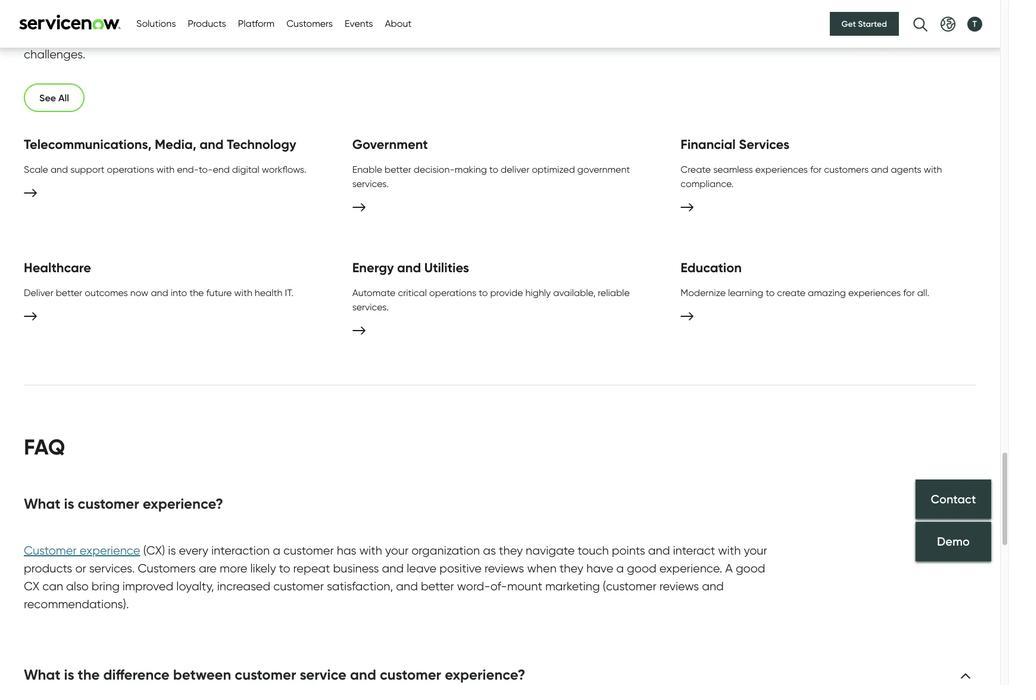 Task type: describe. For each thing, give the bounding box(es) containing it.
about
[[88, 28, 121, 42]]

all.
[[918, 287, 930, 299]]

1 horizontal spatial a
[[617, 561, 624, 576]]

deliver better outcomes now and into the future with health it.
[[24, 287, 294, 299]]

energy and utilities
[[353, 260, 470, 276]]

and down experience.
[[703, 579, 724, 594]]

and inside button
[[350, 666, 377, 684]]

faq
[[24, 434, 65, 460]]

contact link
[[916, 480, 992, 519]]

provide
[[491, 287, 523, 299]]

to inside automate critical operations to provide highly available, reliable services.
[[479, 287, 488, 299]]

more inside (cx) is every interaction a customer has with your organization as they navigate touch points and interact with your products or services. customers are more likely to repeat business and leave positive reviews when they have a good experience. a good cx can also bring improved loyalty, increased customer satisfaction, and better word-of-mount marketing (customer reviews and recommendations).
[[220, 561, 248, 576]]

customers
[[825, 164, 869, 175]]

challenges.
[[24, 47, 85, 62]]

agents
[[892, 164, 922, 175]]

modernize
[[681, 287, 726, 299]]

services
[[739, 137, 790, 153]]

solutions for solutions popup button
[[136, 18, 176, 29]]

and left the leave
[[382, 561, 404, 576]]

also
[[66, 579, 89, 594]]

what is customer experience?
[[24, 495, 223, 513]]

services. for energy and utilities
[[353, 302, 389, 313]]

for inside the create seamless experiences for customers and agents with compliance.
[[811, 164, 822, 175]]

started
[[859, 18, 888, 29]]

and inside the create seamless experiences for customers and agents with compliance.
[[872, 164, 889, 175]]

1 horizontal spatial the
[[190, 287, 204, 299]]

marketing
[[546, 579, 600, 594]]

customer experience
[[24, 544, 140, 558]]

2 your from the left
[[744, 544, 768, 558]]

making
[[455, 164, 487, 175]]

platform for platform link
[[316, 15, 353, 27]]

experiences inside the create seamless experiences for customers and agents with compliance.
[[756, 164, 809, 175]]

experience
[[80, 544, 140, 558]]

into
[[171, 287, 187, 299]]

0 vertical spatial they
[[499, 544, 523, 558]]

future
[[206, 287, 232, 299]]

mount
[[508, 579, 543, 594]]

digital
[[232, 164, 260, 175]]

and right scale
[[51, 164, 68, 175]]

navigate
[[526, 544, 575, 558]]

products button
[[188, 17, 226, 31]]

can
[[42, 579, 63, 594]]

now
[[130, 287, 149, 299]]

platform for platform dropdown button
[[238, 18, 275, 29]]

more inside learn more about servicenow solutions for industry-specific challenges.
[[57, 28, 85, 42]]

available,
[[554, 287, 596, 299]]

servicenow image
[[18, 14, 122, 29]]

energy
[[353, 260, 394, 276]]

are
[[199, 561, 217, 576]]

leave
[[407, 561, 437, 576]]

interact
[[674, 544, 716, 558]]

when
[[528, 561, 557, 576]]

1 vertical spatial reviews
[[660, 579, 700, 594]]

modernize learning to create amazing experiences for all.
[[681, 287, 930, 299]]

loyalty,
[[177, 579, 214, 594]]

every
[[179, 544, 209, 558]]

and right points
[[649, 544, 671, 558]]

business
[[333, 561, 379, 576]]

(customer
[[603, 579, 657, 594]]

between
[[173, 666, 231, 684]]

compliance.
[[681, 178, 734, 190]]

0 vertical spatial experience?
[[143, 495, 223, 513]]

deliver
[[24, 287, 53, 299]]

government
[[353, 137, 428, 153]]

customers for customers link at the left top of the page
[[374, 15, 421, 27]]

create
[[681, 164, 712, 175]]

with up 'a'
[[719, 544, 741, 558]]

customers button
[[287, 17, 333, 31]]

0 vertical spatial operations
[[107, 164, 154, 175]]

points
[[612, 544, 646, 558]]

solutions for solutions link
[[196, 15, 236, 27]]

scale
[[24, 164, 48, 175]]

customer for customer experience
[[24, 14, 83, 30]]

support
[[70, 164, 105, 175]]

government
[[578, 164, 631, 175]]

with inside the create seamless experiences for customers and agents with compliance.
[[925, 164, 943, 175]]

contact for contact sales
[[899, 15, 936, 27]]

and down the leave
[[396, 579, 418, 594]]

(cx)
[[143, 544, 165, 558]]

increased
[[217, 579, 271, 594]]

events button
[[345, 17, 373, 31]]

products for products link
[[257, 15, 295, 27]]

experience
[[86, 14, 153, 30]]

better inside (cx) is every interaction a customer has with your organization as they navigate touch points and interact with your products or services. customers are more likely to repeat business and leave positive reviews when they have a good experience. a good cx can also bring improved loyalty, increased customer satisfaction, and better word-of-mount marketing (customer reviews and recommendations).
[[421, 579, 454, 594]]

get
[[842, 18, 857, 29]]

with left end-
[[157, 164, 175, 175]]

the inside what is the difference between customer service and customer experience? button
[[78, 666, 100, 684]]

automate
[[353, 287, 396, 299]]

is for the
[[64, 666, 74, 684]]

customer experience link
[[24, 544, 140, 558]]

events
[[345, 18, 373, 29]]

and up to-
[[200, 137, 224, 153]]

all
[[58, 92, 69, 104]]

cx
[[24, 579, 40, 594]]

what for what is customer experience?
[[24, 495, 61, 513]]

it.
[[285, 287, 294, 299]]

of-
[[491, 579, 508, 594]]

solutions button
[[136, 17, 176, 31]]

repeat
[[293, 561, 330, 576]]

to inside enable better decision-making to deliver optimized government services.
[[490, 164, 499, 175]]



Task type: locate. For each thing, give the bounding box(es) containing it.
platform right solutions link
[[238, 18, 275, 29]]

servicenow
[[124, 28, 188, 42]]

a up likely
[[273, 544, 281, 558]]

to inside (cx) is every interaction a customer has with your organization as they navigate touch points and interact with your products or services. customers are more likely to repeat business and leave positive reviews when they have a good experience. a good cx can also bring improved loyalty, increased customer satisfaction, and better word-of-mount marketing (customer reviews and recommendations).
[[279, 561, 291, 576]]

customer up products
[[24, 544, 77, 558]]

education
[[681, 260, 742, 276]]

demo link
[[916, 522, 992, 561]]

1 horizontal spatial your
[[744, 544, 768, 558]]

better for government
[[385, 164, 412, 175]]

0 vertical spatial better
[[385, 164, 412, 175]]

health
[[255, 287, 283, 299]]

1 vertical spatial more
[[220, 561, 248, 576]]

services. for government
[[353, 178, 389, 190]]

and
[[200, 137, 224, 153], [51, 164, 68, 175], [872, 164, 889, 175], [397, 260, 421, 276], [151, 287, 168, 299], [649, 544, 671, 558], [382, 561, 404, 576], [396, 579, 418, 594], [703, 579, 724, 594], [350, 666, 377, 684]]

positive
[[440, 561, 482, 576]]

media,
[[155, 137, 197, 153]]

0 horizontal spatial more
[[57, 28, 85, 42]]

2 vertical spatial services.
[[89, 561, 135, 576]]

2 horizontal spatial customers
[[374, 15, 421, 27]]

0 vertical spatial what
[[24, 495, 61, 513]]

products
[[24, 561, 72, 576]]

a
[[726, 561, 733, 576]]

is inside what is customer experience? button
[[64, 495, 74, 513]]

good up (customer
[[627, 561, 657, 576]]

improved
[[123, 579, 174, 594]]

(cx) is every interaction a customer has with your organization as they navigate touch points and interact with your products or services. customers are more likely to repeat business and leave positive reviews when they have a good experience. a good cx can also bring improved loyalty, increased customer satisfaction, and better word-of-mount marketing (customer reviews and recommendations).
[[24, 544, 768, 611]]

customer inside "link"
[[24, 544, 77, 558]]

0 horizontal spatial platform
[[238, 18, 275, 29]]

see
[[39, 92, 56, 104]]

to left create
[[766, 287, 775, 299]]

0 horizontal spatial good
[[627, 561, 657, 576]]

products link
[[257, 1, 295, 42]]

scale and support operations with end-to-end digital workflows.
[[24, 164, 307, 175]]

better down the leave
[[421, 579, 454, 594]]

has
[[337, 544, 357, 558]]

and left agents
[[872, 164, 889, 175]]

operations inside automate critical operations to provide highly available, reliable services.
[[430, 287, 477, 299]]

with up business on the bottom left of the page
[[360, 544, 382, 558]]

services. down enable on the left top of page
[[353, 178, 389, 190]]

solutions
[[191, 28, 239, 42]]

touch
[[578, 544, 609, 558]]

contact up demo link
[[932, 492, 977, 506]]

end
[[213, 164, 230, 175]]

operations down telecommunications, media, and technology
[[107, 164, 154, 175]]

0 vertical spatial experiences
[[756, 164, 809, 175]]

good
[[627, 561, 657, 576], [736, 561, 766, 576]]

for inside learn more about servicenow solutions for industry-specific challenges.
[[242, 28, 256, 42]]

1 customer from the top
[[24, 14, 83, 30]]

experiences down services
[[756, 164, 809, 175]]

2 horizontal spatial for
[[904, 287, 916, 299]]

0 vertical spatial a
[[273, 544, 281, 558]]

0 vertical spatial for
[[242, 28, 256, 42]]

enable
[[353, 164, 383, 175]]

services. inside (cx) is every interaction a customer has with your organization as they navigate touch points and interact with your products or services. customers are more likely to repeat business and leave positive reviews when they have a good experience. a good cx can also bring improved loyalty, increased customer satisfaction, and better word-of-mount marketing (customer reviews and recommendations).
[[89, 561, 135, 576]]

to
[[490, 164, 499, 175], [479, 287, 488, 299], [766, 287, 775, 299], [279, 561, 291, 576]]

specific
[[308, 28, 350, 42]]

and right service
[[350, 666, 377, 684]]

reliable
[[598, 287, 630, 299]]

experience?
[[143, 495, 223, 513], [445, 666, 526, 684]]

1 horizontal spatial experiences
[[849, 287, 902, 299]]

0 horizontal spatial solutions
[[136, 18, 176, 29]]

the right into
[[190, 287, 204, 299]]

create
[[778, 287, 806, 299]]

2 vertical spatial is
[[64, 666, 74, 684]]

learning
[[729, 287, 764, 299]]

about button
[[385, 17, 412, 31]]

1 vertical spatial experience?
[[445, 666, 526, 684]]

satisfaction,
[[327, 579, 393, 594]]

0 vertical spatial services.
[[353, 178, 389, 190]]

for left products link
[[242, 28, 256, 42]]

a down points
[[617, 561, 624, 576]]

see all button
[[24, 84, 85, 112]]

1 vertical spatial is
[[168, 544, 176, 558]]

1 your from the left
[[385, 544, 409, 558]]

2 vertical spatial better
[[421, 579, 454, 594]]

operations
[[107, 164, 154, 175], [430, 287, 477, 299]]

1 vertical spatial they
[[560, 561, 584, 576]]

better down government
[[385, 164, 412, 175]]

customers inside (cx) is every interaction a customer has with your organization as they navigate touch points and interact with your products or services. customers are more likely to repeat business and leave positive reviews when they have a good experience. a good cx can also bring improved loyalty, increased customer satisfaction, and better word-of-mount marketing (customer reviews and recommendations).
[[138, 561, 196, 576]]

0 vertical spatial more
[[57, 28, 85, 42]]

products for products popup button
[[188, 18, 226, 29]]

to left 'deliver'
[[490, 164, 499, 175]]

1 horizontal spatial operations
[[430, 287, 477, 299]]

see all
[[39, 92, 69, 104]]

services. inside automate critical operations to provide highly available, reliable services.
[[353, 302, 389, 313]]

telecommunications,
[[24, 137, 152, 153]]

solutions
[[196, 15, 236, 27], [136, 18, 176, 29]]

1 good from the left
[[627, 561, 657, 576]]

with right agents
[[925, 164, 943, 175]]

services. inside enable better decision-making to deliver optimized government services.
[[353, 178, 389, 190]]

is inside (cx) is every interaction a customer has with your organization as they navigate touch points and interact with your products or services. customers are more likely to repeat business and leave positive reviews when they have a good experience. a good cx can also bring improved loyalty, increased customer satisfaction, and better word-of-mount marketing (customer reviews and recommendations).
[[168, 544, 176, 558]]

better
[[385, 164, 412, 175], [56, 287, 82, 299], [421, 579, 454, 594]]

better inside enable better decision-making to deliver optimized government services.
[[385, 164, 412, 175]]

solutions left products popup button
[[136, 18, 176, 29]]

more down interaction
[[220, 561, 248, 576]]

1 vertical spatial customer
[[24, 544, 77, 558]]

1 what from the top
[[24, 495, 61, 513]]

solutions link
[[196, 1, 236, 42]]

interaction
[[212, 544, 270, 558]]

is for every
[[168, 544, 176, 558]]

1 horizontal spatial more
[[220, 561, 248, 576]]

financial services
[[681, 137, 790, 153]]

learn more about servicenow solutions for industry-specific challenges.
[[24, 28, 350, 62]]

reviews up of- in the bottom of the page
[[485, 561, 525, 576]]

good right 'a'
[[736, 561, 766, 576]]

or
[[75, 561, 86, 576]]

1 horizontal spatial for
[[811, 164, 822, 175]]

0 horizontal spatial for
[[242, 28, 256, 42]]

0 vertical spatial is
[[64, 495, 74, 513]]

contact left sales
[[899, 15, 936, 27]]

financial
[[681, 137, 736, 153]]

the left difference at the left bottom
[[78, 666, 100, 684]]

have
[[587, 561, 614, 576]]

with right future
[[234, 287, 253, 299]]

1 horizontal spatial experience?
[[445, 666, 526, 684]]

more up challenges. at the top left of the page
[[57, 28, 85, 42]]

critical
[[398, 287, 427, 299]]

more
[[57, 28, 85, 42], [220, 561, 248, 576]]

1 horizontal spatial products
[[257, 15, 295, 27]]

1 vertical spatial for
[[811, 164, 822, 175]]

0 horizontal spatial the
[[78, 666, 100, 684]]

experience.
[[660, 561, 723, 576]]

about
[[385, 18, 412, 29]]

technology
[[227, 137, 296, 153]]

services. down automate
[[353, 302, 389, 313]]

platform link
[[316, 1, 353, 42]]

2 customer from the top
[[24, 544, 77, 558]]

platform
[[316, 15, 353, 27], [238, 18, 275, 29]]

0 horizontal spatial they
[[499, 544, 523, 558]]

1 vertical spatial a
[[617, 561, 624, 576]]

customer for customer experience
[[24, 544, 77, 558]]

0 horizontal spatial products
[[188, 18, 226, 29]]

experiences right amazing
[[849, 287, 902, 299]]

experiences
[[756, 164, 809, 175], [849, 287, 902, 299]]

1 horizontal spatial reviews
[[660, 579, 700, 594]]

0 horizontal spatial better
[[56, 287, 82, 299]]

and left into
[[151, 287, 168, 299]]

what for what is the difference between customer service and customer experience?
[[24, 666, 61, 684]]

customer up challenges. at the top left of the page
[[24, 14, 83, 30]]

they right as
[[499, 544, 523, 558]]

for left customers
[[811, 164, 822, 175]]

reviews
[[485, 561, 525, 576], [660, 579, 700, 594]]

platform up specific
[[316, 15, 353, 27]]

reviews down experience.
[[660, 579, 700, 594]]

products up the industry- on the left
[[257, 15, 295, 27]]

amazing
[[809, 287, 847, 299]]

0 horizontal spatial a
[[273, 544, 281, 558]]

is
[[64, 495, 74, 513], [168, 544, 176, 558], [64, 666, 74, 684]]

to right likely
[[279, 561, 291, 576]]

1 vertical spatial the
[[78, 666, 100, 684]]

services. down experience
[[89, 561, 135, 576]]

is for customer
[[64, 495, 74, 513]]

platform button
[[238, 17, 275, 31]]

optimized
[[532, 164, 575, 175]]

word-
[[457, 579, 491, 594]]

contact sales link
[[884, 7, 977, 36]]

demo
[[938, 534, 971, 549]]

0 vertical spatial contact
[[899, 15, 936, 27]]

seamless
[[714, 164, 753, 175]]

get started
[[842, 18, 888, 29]]

see all link
[[24, 84, 85, 112]]

1 horizontal spatial platform
[[316, 15, 353, 27]]

a
[[273, 544, 281, 558], [617, 561, 624, 576]]

1 vertical spatial contact
[[932, 492, 977, 506]]

highly
[[526, 287, 551, 299]]

outcomes
[[85, 287, 128, 299]]

better down healthcare
[[56, 287, 82, 299]]

1 horizontal spatial customers
[[287, 18, 333, 29]]

is inside what is the difference between customer service and customer experience? button
[[64, 666, 74, 684]]

better for healthcare
[[56, 287, 82, 299]]

they up marketing
[[560, 561, 584, 576]]

1 vertical spatial better
[[56, 287, 82, 299]]

learn
[[24, 28, 54, 42]]

0 horizontal spatial experiences
[[756, 164, 809, 175]]

1 horizontal spatial better
[[385, 164, 412, 175]]

contact for contact
[[932, 492, 977, 506]]

operations down utilities
[[430, 287, 477, 299]]

1 horizontal spatial solutions
[[196, 15, 236, 27]]

1 vertical spatial operations
[[430, 287, 477, 299]]

0 vertical spatial the
[[190, 287, 204, 299]]

bring
[[92, 579, 120, 594]]

workflows.
[[262, 164, 307, 175]]

0 horizontal spatial customers
[[138, 561, 196, 576]]

products left platform dropdown button
[[188, 18, 226, 29]]

0 vertical spatial reviews
[[485, 561, 525, 576]]

enable better decision-making to deliver optimized government services.
[[353, 164, 631, 190]]

service
[[300, 666, 347, 684]]

and up critical
[[397, 260, 421, 276]]

1 vertical spatial experiences
[[849, 287, 902, 299]]

0 horizontal spatial reviews
[[485, 561, 525, 576]]

2 horizontal spatial better
[[421, 579, 454, 594]]

deliver
[[501, 164, 530, 175]]

for
[[242, 28, 256, 42], [811, 164, 822, 175], [904, 287, 916, 299]]

customers for the customers popup button
[[287, 18, 333, 29]]

0 horizontal spatial your
[[385, 544, 409, 558]]

0 horizontal spatial operations
[[107, 164, 154, 175]]

1 horizontal spatial good
[[736, 561, 766, 576]]

solutions up "solutions"
[[196, 15, 236, 27]]

the
[[190, 287, 204, 299], [78, 666, 100, 684]]

1 horizontal spatial they
[[560, 561, 584, 576]]

1 vertical spatial services.
[[353, 302, 389, 313]]

as
[[483, 544, 496, 558]]

2 vertical spatial for
[[904, 287, 916, 299]]

0 vertical spatial customer
[[24, 14, 83, 30]]

1 vertical spatial what
[[24, 666, 61, 684]]

2 what from the top
[[24, 666, 61, 684]]

sales
[[938, 15, 962, 27]]

customer experience
[[24, 14, 153, 30]]

recommendations).
[[24, 597, 129, 611]]

for left all.
[[904, 287, 916, 299]]

2 good from the left
[[736, 561, 766, 576]]

to left provide
[[479, 287, 488, 299]]

0 horizontal spatial experience?
[[143, 495, 223, 513]]

create seamless experiences for customers and agents with compliance.
[[681, 164, 943, 190]]



Task type: vqa. For each thing, say whether or not it's contained in the screenshot.
Customer Experience
yes



